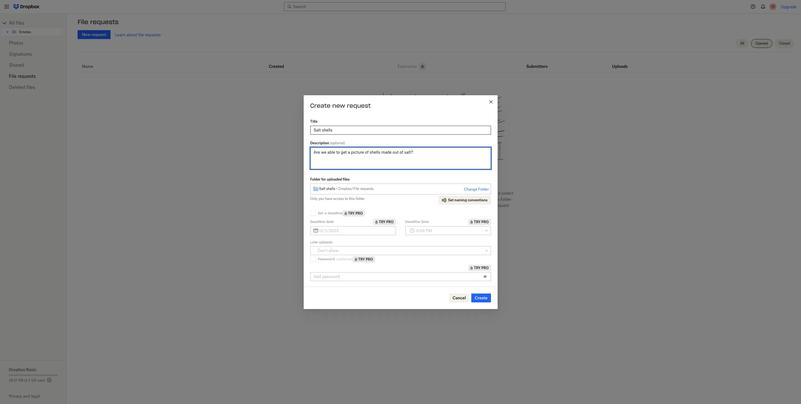 Task type: describe. For each thing, give the bounding box(es) containing it.
or
[[481, 191, 485, 196]]

naming
[[455, 198, 467, 202]]

deleted files
[[9, 85, 35, 90]]

conventions
[[468, 198, 488, 202]]

description ( optional )
[[310, 141, 345, 145]]

who
[[453, 203, 460, 208]]

shared link
[[9, 60, 58, 71]]

opened
[[756, 41, 769, 45]]

name
[[82, 64, 93, 69]]

0 horizontal spatial folder
[[310, 177, 321, 182]]

be
[[422, 197, 427, 202]]

get more space image
[[46, 377, 53, 384]]

organized
[[454, 197, 472, 202]]

signatures
[[9, 51, 32, 57]]

all button
[[736, 39, 749, 48]]

create new request
[[310, 102, 371, 109]]

account
[[465, 191, 480, 196]]

for
[[322, 177, 326, 182]]

automatically
[[428, 197, 453, 202]]

uploaded
[[327, 177, 342, 182]]

create for create new request
[[310, 102, 331, 109]]

2 vertical spatial your
[[430, 209, 438, 214]]

set for set a deadline
[[318, 211, 324, 215]]

password ( optional )
[[318, 257, 353, 262]]

your
[[388, 203, 396, 208]]

request
[[361, 191, 376, 196]]

something
[[403, 177, 437, 185]]

cannot
[[403, 209, 416, 214]]

gb
[[31, 379, 36, 383]]

time
[[421, 220, 429, 224]]

emotes
[[19, 30, 31, 34]]

requests right about
[[145, 32, 161, 37]]

0 vertical spatial file
[[78, 18, 88, 26]]

learn about file requests link
[[115, 32, 161, 37]]

cancel button
[[450, 294, 470, 303]]

•
[[336, 187, 338, 191]]

closed
[[780, 41, 791, 45]]

file requests link
[[9, 71, 58, 82]]

requests inside the create new request dialog
[[360, 187, 374, 191]]

file inside 'link'
[[9, 73, 17, 79]]

file requests inside 'link'
[[9, 73, 36, 79]]

folder inside "button"
[[479, 187, 489, 191]]

upgrade
[[781, 4, 797, 9]]

files for deleted files
[[26, 85, 35, 90]]

this
[[349, 197, 355, 201]]

dropbox down those on the bottom right of page
[[439, 209, 455, 214]]

about
[[127, 32, 137, 37]]

basic
[[26, 368, 37, 372]]

privacy
[[397, 203, 411, 208]]

description
[[310, 141, 329, 145]]

they
[[427, 191, 435, 196]]

shared
[[9, 62, 24, 68]]

opened button
[[752, 39, 773, 48]]

whether
[[411, 191, 426, 196]]

folder inside request files from anyone, whether they have a dropbox account or not, and collect them in your dropbox. files will be automatically organized into a dropbox folder you choose. your privacy is important, so those who upload to your file request cannot access your dropbox account.
[[501, 197, 512, 202]]

upload
[[461, 203, 474, 208]]

learn about file requests
[[115, 32, 161, 37]]

files
[[405, 197, 414, 202]]

files for all files
[[16, 20, 24, 26]]

optional for password ( optional )
[[337, 257, 352, 262]]

only
[[310, 197, 318, 201]]

date
[[326, 220, 334, 224]]

all files link
[[9, 19, 67, 27]]

used
[[37, 379, 45, 383]]

pro trial element inside row
[[417, 63, 426, 70]]

is
[[412, 203, 415, 208]]

to inside the create new request dialog
[[345, 197, 348, 201]]

file inside request files from anyone, whether they have a dropbox account or not, and collect them in your dropbox. files will be automatically organized into a dropbox folder you choose. your privacy is important, so those who upload to your file request cannot access your dropbox account.
[[489, 203, 495, 208]]

new
[[333, 102, 345, 109]]

only you have access to this folder
[[310, 197, 365, 201]]

someone?
[[456, 177, 490, 185]]

will
[[415, 197, 421, 202]]

closed button
[[775, 39, 795, 48]]

privacy and legal link
[[9, 394, 67, 399]]

dropbox down not,
[[484, 197, 500, 202]]

password
[[318, 257, 335, 262]]

2 horizontal spatial a
[[481, 197, 483, 202]]

0 vertical spatial a
[[445, 191, 448, 196]]

late uploads
[[310, 240, 333, 244]]

upgrade link
[[781, 4, 797, 9]]

privacy and legal
[[9, 394, 40, 399]]

access inside request files from anyone, whether they have a dropbox account or not, and collect them in your dropbox. files will be automatically organized into a dropbox folder you choose. your privacy is important, so those who upload to your file request cannot access your dropbox account.
[[417, 209, 429, 214]]

set a deadline
[[318, 211, 343, 215]]

( for password
[[336, 257, 337, 262]]

those
[[441, 203, 452, 208]]

choose.
[[373, 203, 387, 208]]



Task type: locate. For each thing, give the bounding box(es) containing it.
0 vertical spatial )
[[344, 141, 345, 145]]

1 horizontal spatial deadline
[[406, 220, 420, 224]]

28.57 kb of 2 gb used
[[9, 379, 45, 383]]

deadline time
[[406, 220, 429, 224]]

1 vertical spatial you
[[366, 203, 372, 208]]

2 horizontal spatial your
[[480, 203, 488, 208]]

you inside request files from anyone, whether they have a dropbox account or not, and collect them in your dropbox. files will be automatically organized into a dropbox folder you choose. your privacy is important, so those who upload to your file request cannot access your dropbox account.
[[366, 203, 372, 208]]

change folder
[[464, 187, 489, 191]]

create new request dialog
[[304, 95, 498, 309]]

your down conventions
[[480, 203, 488, 208]]

1 horizontal spatial folder
[[501, 197, 512, 202]]

in
[[374, 197, 377, 202]]

0 vertical spatial set
[[448, 198, 454, 202]]

requests inside 'link'
[[18, 73, 36, 79]]

0 horizontal spatial folder
[[356, 197, 365, 201]]

1 vertical spatial folder
[[479, 187, 489, 191]]

optional right description
[[331, 141, 344, 145]]

row containing name
[[78, 54, 797, 72]]

deadline
[[310, 220, 325, 224], [406, 220, 420, 224]]

file right about
[[138, 32, 144, 37]]

folder
[[356, 197, 365, 201], [501, 197, 512, 202]]

set naming conventions
[[448, 198, 488, 202]]

1 vertical spatial access
[[417, 209, 429, 214]]

photos link
[[9, 37, 58, 49]]

Add any extra details about the request text field
[[310, 147, 491, 169]]

dropbox/file
[[338, 187, 359, 191]]

1 horizontal spatial and
[[494, 191, 501, 196]]

( right description
[[330, 141, 331, 145]]

all inside tree
[[9, 20, 15, 26]]

0 vertical spatial create
[[310, 102, 331, 109]]

all files
[[9, 20, 24, 26]]

1 vertical spatial )
[[352, 257, 353, 262]]

learn
[[115, 32, 126, 37]]

a up automatically
[[445, 191, 448, 196]]

( right password
[[336, 257, 337, 262]]

set
[[448, 198, 454, 202], [318, 211, 324, 215]]

create for create
[[475, 296, 488, 300]]

1 vertical spatial optional
[[337, 257, 352, 262]]

(
[[330, 141, 331, 145], [336, 257, 337, 262]]

change folder button
[[464, 186, 489, 193]]

)
[[344, 141, 345, 145], [352, 257, 353, 262]]

into
[[473, 197, 480, 202]]

1 vertical spatial to
[[475, 203, 479, 208]]

requests
[[90, 18, 119, 26], [145, 32, 161, 37], [18, 73, 36, 79], [360, 187, 374, 191]]

0 vertical spatial request
[[347, 102, 371, 109]]

1 horizontal spatial create
[[475, 296, 488, 300]]

create button
[[472, 294, 491, 303]]

file requests
[[78, 18, 119, 26], [9, 73, 36, 79]]

requests up learn
[[90, 18, 119, 26]]

collect
[[502, 191, 514, 196]]

from inside request files from anyone, whether they have a dropbox account or not, and collect them in your dropbox. files will be automatically organized into a dropbox folder you choose. your privacy is important, so those who upload to your file request cannot access your dropbox account.
[[386, 191, 395, 196]]

1 horizontal spatial to
[[475, 203, 479, 208]]

to left "this"
[[345, 197, 348, 201]]

have
[[436, 191, 444, 196], [325, 197, 333, 201]]

created
[[269, 64, 284, 69]]

1 horizontal spatial access
[[417, 209, 429, 214]]

files down file requests 'link'
[[26, 85, 35, 90]]

0 vertical spatial your
[[378, 197, 386, 202]]

1 deadline from the left
[[310, 220, 325, 224]]

1 horizontal spatial request
[[496, 203, 509, 208]]

pro trial element
[[417, 63, 426, 70], [343, 210, 365, 217], [374, 219, 396, 225], [469, 219, 491, 225], [353, 256, 376, 263], [469, 265, 491, 271]]

0 horizontal spatial your
[[378, 197, 386, 202]]

kb
[[19, 379, 23, 383]]

1 column header from the left
[[527, 57, 549, 70]]

access down "•"
[[334, 197, 344, 201]]

1 vertical spatial your
[[480, 203, 488, 208]]

) for description ( optional )
[[344, 141, 345, 145]]

and inside request files from anyone, whether they have a dropbox account or not, and collect them in your dropbox. files will be automatically organized into a dropbox folder you choose. your privacy is important, so those who upload to your file request cannot access your dropbox account.
[[494, 191, 501, 196]]

0 vertical spatial from
[[439, 177, 454, 185]]

2 vertical spatial a
[[325, 211, 327, 215]]

deadline for deadline time
[[406, 220, 420, 224]]

0 horizontal spatial file requests
[[9, 73, 36, 79]]

1 horizontal spatial a
[[445, 191, 448, 196]]

0 vertical spatial file
[[138, 32, 144, 37]]

request files from anyone, whether they have a dropbox account or not, and collect them in your dropbox. files will be automatically organized into a dropbox folder you choose. your privacy is important, so those who upload to your file request cannot access your dropbox account.
[[361, 191, 514, 214]]

photos
[[9, 40, 23, 46]]

0 vertical spatial to
[[345, 197, 348, 201]]

0 vertical spatial and
[[494, 191, 501, 196]]

deadline down cannot
[[406, 220, 420, 224]]

file down not,
[[489, 203, 495, 208]]

set inside button
[[448, 198, 454, 202]]

all up photos
[[9, 20, 15, 26]]

a
[[445, 191, 448, 196], [481, 197, 483, 202], [325, 211, 327, 215]]

have down shells
[[325, 197, 333, 201]]

have inside request files from anyone, whether they have a dropbox account or not, and collect them in your dropbox. files will be automatically organized into a dropbox folder you choose. your privacy is important, so those who upload to your file request cannot access your dropbox account.
[[436, 191, 444, 196]]

your down "so"
[[430, 209, 438, 214]]

set naming conventions button
[[439, 196, 491, 205]]

create inside 'button'
[[475, 296, 488, 300]]

1 horizontal spatial set
[[448, 198, 454, 202]]

1 horizontal spatial all
[[741, 41, 745, 45]]

1 vertical spatial request
[[496, 203, 509, 208]]

you down them
[[366, 203, 372, 208]]

create right the cancel
[[475, 296, 488, 300]]

dropbox logo - go to the homepage image
[[11, 2, 41, 11]]

1 vertical spatial from
[[386, 191, 395, 196]]

2 column header from the left
[[613, 57, 635, 70]]

folder inside the create new request dialog
[[356, 197, 365, 201]]

from up dropbox.
[[386, 191, 395, 196]]

shells
[[327, 187, 336, 191]]

requests up deleted files
[[18, 73, 36, 79]]

set for set naming conventions
[[448, 198, 454, 202]]

files for request files from anyone, whether they have a dropbox account or not, and collect them in your dropbox. files will be automatically organized into a dropbox folder you choose. your privacy is important, so those who upload to your file request cannot access your dropbox account.
[[377, 191, 385, 196]]

0 horizontal spatial create
[[310, 102, 331, 109]]

requests up them
[[360, 187, 374, 191]]

to down conventions
[[475, 203, 479, 208]]

cancel
[[453, 296, 466, 300]]

0 vertical spatial have
[[436, 191, 444, 196]]

a right into
[[481, 197, 483, 202]]

so
[[436, 203, 440, 208]]

to
[[345, 197, 348, 201], [475, 203, 479, 208]]

deadline for deadline date
[[310, 220, 325, 224]]

0 horizontal spatial from
[[386, 191, 395, 196]]

create
[[310, 102, 331, 109], [475, 296, 488, 300]]

dropbox basic
[[9, 368, 37, 372]]

1 vertical spatial file
[[489, 203, 495, 208]]

folder right "this"
[[356, 197, 365, 201]]

dropbox up 28.57
[[9, 368, 25, 372]]

) right description
[[344, 141, 345, 145]]

1 horizontal spatial file
[[78, 18, 88, 26]]

0 horizontal spatial all
[[9, 20, 15, 26]]

1 vertical spatial all
[[741, 41, 745, 45]]

0 horizontal spatial you
[[319, 197, 324, 201]]

from for someone?
[[439, 177, 454, 185]]

0 horizontal spatial file
[[9, 73, 17, 79]]

( for description
[[330, 141, 331, 145]]

all for all
[[741, 41, 745, 45]]

change
[[464, 187, 478, 191]]

dropbox.
[[387, 197, 404, 202]]

files inside request files from anyone, whether they have a dropbox account or not, and collect them in your dropbox. files will be automatically organized into a dropbox folder you choose. your privacy is important, so those who upload to your file request cannot access your dropbox account.
[[377, 191, 385, 196]]

1 horizontal spatial (
[[336, 257, 337, 262]]

all for all files
[[9, 20, 15, 26]]

0 horizontal spatial a
[[325, 211, 327, 215]]

them
[[363, 197, 373, 202]]

0 horizontal spatial set
[[318, 211, 324, 215]]

request inside request files from anyone, whether they have a dropbox account or not, and collect them in your dropbox. files will be automatically organized into a dropbox folder you choose. your privacy is important, so those who upload to your file request cannot access your dropbox account.
[[496, 203, 509, 208]]

1 vertical spatial create
[[475, 296, 488, 300]]

legal
[[31, 394, 40, 399]]

1 horizontal spatial file requests
[[78, 18, 119, 26]]

your up the choose.
[[378, 197, 386, 202]]

1 horizontal spatial your
[[430, 209, 438, 214]]

title
[[310, 119, 318, 124]]

1 vertical spatial a
[[481, 197, 483, 202]]

of
[[24, 379, 27, 383]]

deadline left the date
[[310, 220, 325, 224]]

folder for uploaded files
[[310, 177, 350, 182]]

2 deadline from the left
[[406, 220, 420, 224]]

1 vertical spatial have
[[325, 197, 333, 201]]

0 horizontal spatial request
[[347, 102, 371, 109]]

access inside the create new request dialog
[[334, 197, 344, 201]]

set up those on the bottom right of page
[[448, 198, 454, 202]]

set up deadline date
[[318, 211, 324, 215]]

0 vertical spatial you
[[319, 197, 324, 201]]

try
[[348, 211, 355, 216], [379, 220, 386, 224], [474, 220, 481, 224], [359, 257, 365, 262], [474, 266, 481, 270]]

global header element
[[0, 0, 802, 14]]

and left legal
[[23, 394, 30, 399]]

optional for description ( optional )
[[331, 141, 344, 145]]

1 horizontal spatial have
[[436, 191, 444, 196]]

0 vertical spatial (
[[330, 141, 331, 145]]

1 vertical spatial set
[[318, 211, 324, 215]]

created button
[[269, 63, 284, 70]]

1 vertical spatial and
[[23, 394, 30, 399]]

None text field
[[319, 228, 393, 234]]

need something from someone?
[[385, 177, 490, 185]]

1 horizontal spatial file
[[489, 203, 495, 208]]

anyone,
[[396, 191, 410, 196]]

privacy
[[9, 394, 22, 399]]

0 horizontal spatial deadline
[[310, 220, 325, 224]]

deleted files link
[[9, 82, 58, 93]]

files up emotes
[[16, 20, 24, 26]]

deadline date
[[310, 220, 334, 224]]

from up automatically
[[439, 177, 454, 185]]

1 horizontal spatial )
[[352, 257, 353, 262]]

request right the "new"
[[347, 102, 371, 109]]

files up in
[[377, 191, 385, 196]]

request inside dialog
[[347, 102, 371, 109]]

1 horizontal spatial from
[[439, 177, 454, 185]]

column header
[[527, 57, 549, 70], [613, 57, 635, 70]]

files inside tree
[[16, 20, 24, 26]]

a up deadline date
[[325, 211, 327, 215]]

1 horizontal spatial column header
[[613, 57, 635, 70]]

deleted
[[9, 85, 25, 90]]

from
[[439, 177, 454, 185], [386, 191, 395, 196]]

0 vertical spatial file requests
[[78, 18, 119, 26]]

account.
[[456, 209, 472, 214]]

0 vertical spatial folder
[[310, 177, 321, 182]]

0 horizontal spatial column header
[[527, 57, 549, 70]]

dropbox
[[449, 191, 464, 196], [484, 197, 500, 202], [439, 209, 455, 214], [9, 368, 25, 372]]

all inside button
[[741, 41, 745, 45]]

not,
[[486, 191, 493, 196]]

0 horizontal spatial to
[[345, 197, 348, 201]]

you
[[319, 197, 324, 201], [366, 203, 372, 208]]

files
[[16, 20, 24, 26], [26, 85, 35, 90], [343, 177, 350, 182], [377, 191, 385, 196]]

try pro
[[348, 211, 363, 216], [379, 220, 394, 224], [474, 220, 489, 224], [359, 257, 373, 262], [474, 266, 489, 270]]

1 vertical spatial file
[[9, 73, 17, 79]]

0 horizontal spatial file
[[138, 32, 144, 37]]

file
[[138, 32, 144, 37], [489, 203, 495, 208]]

1 vertical spatial file requests
[[9, 73, 36, 79]]

files up salt shells • dropbox/file requests
[[343, 177, 350, 182]]

file requests up deleted files
[[9, 73, 36, 79]]

late
[[310, 240, 318, 244]]

0 vertical spatial all
[[9, 20, 15, 26]]

all files tree
[[1, 19, 67, 36]]

access down the important,
[[417, 209, 429, 214]]

you inside the create new request dialog
[[319, 197, 324, 201]]

uploads
[[319, 240, 333, 244]]

have up automatically
[[436, 191, 444, 196]]

to inside request files from anyone, whether they have a dropbox account or not, and collect them in your dropbox. files will be automatically organized into a dropbox folder you choose. your privacy is important, so those who upload to your file request cannot access your dropbox account.
[[475, 203, 479, 208]]

important,
[[416, 203, 435, 208]]

salt
[[319, 187, 326, 191]]

signatures link
[[9, 49, 58, 60]]

1 horizontal spatial you
[[366, 203, 372, 208]]

) for password ( optional )
[[352, 257, 353, 262]]

1 horizontal spatial folder
[[479, 187, 489, 191]]

files inside the create new request dialog
[[343, 177, 350, 182]]

2
[[28, 379, 30, 383]]

request down collect
[[496, 203, 509, 208]]

and right not,
[[494, 191, 501, 196]]

1 vertical spatial (
[[336, 257, 337, 262]]

all left opened
[[741, 41, 745, 45]]

from for anyone,
[[386, 191, 395, 196]]

you right 'only'
[[319, 197, 324, 201]]

0 horizontal spatial have
[[325, 197, 333, 201]]

0 vertical spatial optional
[[331, 141, 344, 145]]

0 horizontal spatial and
[[23, 394, 30, 399]]

0 horizontal spatial access
[[334, 197, 344, 201]]

file requests up learn
[[78, 18, 119, 26]]

Title text field
[[314, 127, 488, 133]]

folder
[[310, 177, 321, 182], [479, 187, 489, 191]]

0 vertical spatial access
[[334, 197, 344, 201]]

Add password password field
[[314, 274, 481, 280]]

) right password
[[352, 257, 353, 262]]

salt shells • dropbox/file requests
[[319, 187, 374, 191]]

need
[[385, 177, 401, 185]]

row
[[78, 54, 797, 72]]

create up title on the left top of page
[[310, 102, 331, 109]]

a inside dialog
[[325, 211, 327, 215]]

0 horizontal spatial (
[[330, 141, 331, 145]]

optional
[[331, 141, 344, 145], [337, 257, 352, 262]]

dropbox up the naming
[[449, 191, 464, 196]]

optional right password
[[337, 257, 352, 262]]

have inside the create new request dialog
[[325, 197, 333, 201]]

folder down collect
[[501, 197, 512, 202]]

0 horizontal spatial )
[[344, 141, 345, 145]]



Task type: vqa. For each thing, say whether or not it's contained in the screenshot.
bottom can
no



